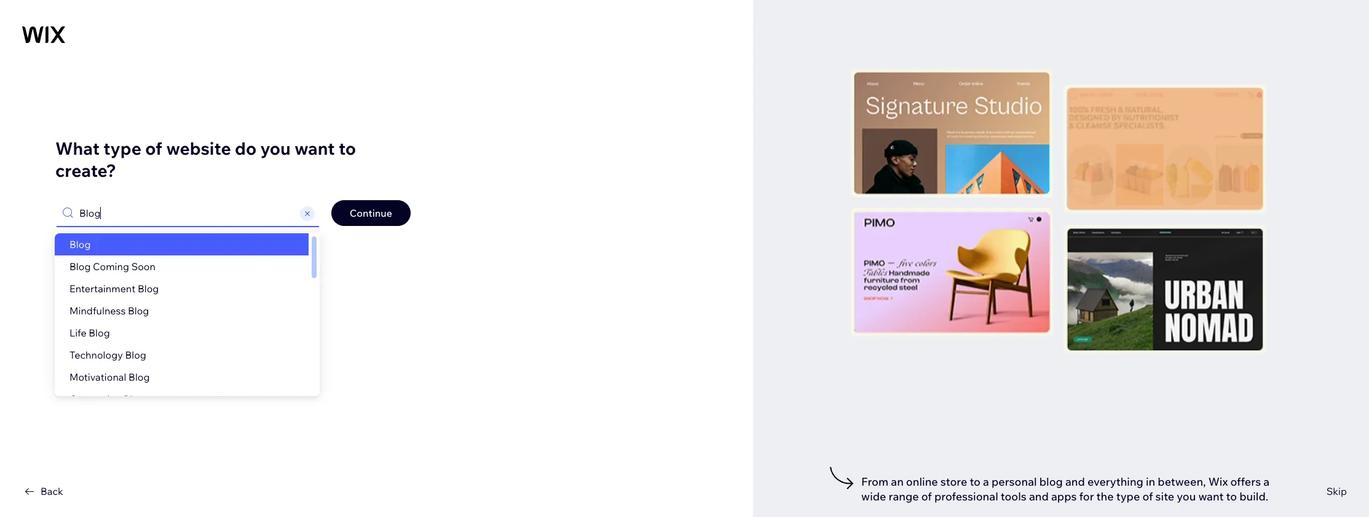 Task type: locate. For each thing, give the bounding box(es) containing it.
1 horizontal spatial and
[[1066, 475, 1086, 489]]

blog up motivational blog
[[125, 349, 146, 361]]

soon
[[131, 260, 156, 273]]

what type of website do you want to create?
[[55, 137, 356, 181]]

1 horizontal spatial type
[[1117, 490, 1141, 504]]

everything
[[1088, 475, 1144, 489]]

of left website on the top left
[[145, 137, 162, 159]]

blog
[[70, 238, 91, 251], [70, 260, 91, 273], [138, 283, 159, 295], [128, 305, 149, 317], [89, 327, 110, 339], [125, 349, 146, 361], [129, 371, 150, 383], [123, 393, 145, 406]]

1 horizontal spatial of
[[922, 490, 932, 504]]

professional
[[935, 490, 999, 504]]

build.
[[1240, 490, 1269, 504]]

and down blog at the right of the page
[[1030, 490, 1049, 504]]

continue
[[350, 207, 392, 219]]

0 horizontal spatial a
[[983, 475, 990, 489]]

in
[[1146, 475, 1156, 489]]

website
[[166, 137, 231, 159]]

wide
[[862, 490, 887, 504]]

0 horizontal spatial you
[[260, 137, 291, 159]]

blog for motivational blog
[[129, 371, 150, 383]]

a up professional
[[983, 475, 990, 489]]

type down everything
[[1117, 490, 1141, 504]]

list box containing blog
[[55, 233, 320, 411]]

a up build.
[[1264, 475, 1270, 489]]

0 horizontal spatial and
[[1030, 490, 1049, 504]]

1 vertical spatial want
[[1199, 490, 1224, 504]]

store
[[941, 475, 968, 489]]

back button
[[22, 485, 63, 499]]

0 vertical spatial to
[[339, 137, 356, 159]]

0 vertical spatial want
[[295, 137, 335, 159]]

0 horizontal spatial want
[[295, 137, 335, 159]]

1 horizontal spatial a
[[1264, 475, 1270, 489]]

blog left coming
[[70, 260, 91, 273]]

1 vertical spatial and
[[1030, 490, 1049, 504]]

want inside from an online store to a personal blog and everything in between, wix offers a wide range of professional tools and apps for the type of site you want to build.
[[1199, 490, 1224, 504]]

to
[[339, 137, 356, 159], [970, 475, 981, 489], [1227, 490, 1238, 504]]

of down online
[[922, 490, 932, 504]]

for
[[1080, 490, 1095, 504]]

skip
[[1327, 486, 1348, 498]]

and up apps
[[1066, 475, 1086, 489]]

blog down technology blog
[[129, 371, 150, 383]]

you down between,
[[1177, 490, 1197, 504]]

of down in
[[1143, 490, 1154, 504]]

entertainment blog
[[70, 283, 159, 295]]

blog up blog coming soon
[[70, 238, 91, 251]]

life
[[70, 327, 87, 339]]

0 horizontal spatial of
[[145, 137, 162, 159]]

range
[[889, 490, 919, 504]]

blog down motivational blog
[[123, 393, 145, 406]]

blog for entertainment blog
[[138, 283, 159, 295]]

type inside what type of website do you want to create?
[[104, 137, 141, 159]]

mindfulness blog
[[70, 305, 149, 317]]

of
[[145, 137, 162, 159], [922, 490, 932, 504], [1143, 490, 1154, 504]]

1 vertical spatial type
[[1117, 490, 1141, 504]]

you
[[260, 137, 291, 159], [1177, 490, 1197, 504]]

personal
[[992, 475, 1037, 489]]

2 vertical spatial to
[[1227, 490, 1238, 504]]

blog for technology blog
[[125, 349, 146, 361]]

1 vertical spatial you
[[1177, 490, 1197, 504]]

1 horizontal spatial you
[[1177, 490, 1197, 504]]

continue button
[[331, 200, 411, 226]]

0 vertical spatial type
[[104, 137, 141, 159]]

want
[[295, 137, 335, 159], [1199, 490, 1224, 504]]

and
[[1066, 475, 1086, 489], [1030, 490, 1049, 504]]

0 horizontal spatial to
[[339, 137, 356, 159]]

blog down soon
[[138, 283, 159, 295]]

1 horizontal spatial to
[[970, 475, 981, 489]]

the
[[1097, 490, 1114, 504]]

2 horizontal spatial to
[[1227, 490, 1238, 504]]

0 vertical spatial you
[[260, 137, 291, 159]]

site
[[1156, 490, 1175, 504]]

you right do
[[260, 137, 291, 159]]

a
[[983, 475, 990, 489], [1264, 475, 1270, 489]]

type up create?
[[104, 137, 141, 159]]

you inside from an online store to a personal blog and everything in between, wix offers a wide range of professional tools and apps for the type of site you want to build.
[[1177, 490, 1197, 504]]

tools
[[1001, 490, 1027, 504]]

motivational blog
[[70, 371, 150, 383]]

blog coming soon
[[70, 260, 156, 273]]

entertainment
[[70, 283, 136, 295]]

blog
[[1040, 475, 1063, 489]]

blog right life
[[89, 327, 110, 339]]

0 horizontal spatial type
[[104, 137, 141, 159]]

type inside from an online store to a personal blog and everything in between, wix offers a wide range of professional tools and apps for the type of site you want to build.
[[1117, 490, 1141, 504]]

1 horizontal spatial want
[[1199, 490, 1224, 504]]

quarantine
[[70, 393, 121, 406]]

list box
[[55, 233, 320, 411]]

coming
[[93, 260, 129, 273]]

an
[[891, 475, 904, 489]]

blog down entertainment blog
[[128, 305, 149, 317]]

1 vertical spatial to
[[970, 475, 981, 489]]

mindfulness
[[70, 305, 126, 317]]

type
[[104, 137, 141, 159], [1117, 490, 1141, 504]]



Task type: describe. For each thing, give the bounding box(es) containing it.
blog option
[[55, 233, 309, 256]]

between,
[[1158, 475, 1207, 489]]

blog inside option
[[70, 238, 91, 251]]

what
[[55, 137, 100, 159]]

1 a from the left
[[983, 475, 990, 489]]

technology blog
[[70, 349, 146, 361]]

apps
[[1052, 490, 1077, 504]]

want inside what type of website do you want to create?
[[295, 137, 335, 159]]

do
[[235, 137, 257, 159]]

blog for mindfulness blog
[[128, 305, 149, 317]]

blog for quarantine blog
[[123, 393, 145, 406]]

from an online store to a personal blog and everything in between, wix offers a wide range of professional tools and apps for the type of site you want to build.
[[862, 475, 1270, 504]]

2 horizontal spatial of
[[1143, 490, 1154, 504]]

2 a from the left
[[1264, 475, 1270, 489]]

Search for your business or site type field
[[76, 201, 298, 225]]

online
[[907, 475, 938, 489]]

from
[[862, 475, 889, 489]]

life blog
[[70, 327, 110, 339]]

0 vertical spatial and
[[1066, 475, 1086, 489]]

motivational
[[70, 371, 126, 383]]

skip button
[[1327, 485, 1348, 499]]

offers
[[1231, 475, 1262, 489]]

quarantine blog
[[70, 393, 145, 406]]

create?
[[55, 160, 116, 181]]

technology
[[70, 349, 123, 361]]

back
[[41, 486, 63, 498]]

wix
[[1209, 475, 1229, 489]]

of inside what type of website do you want to create?
[[145, 137, 162, 159]]

you inside what type of website do you want to create?
[[260, 137, 291, 159]]

blog for life blog
[[89, 327, 110, 339]]

to inside what type of website do you want to create?
[[339, 137, 356, 159]]



Task type: vqa. For each thing, say whether or not it's contained in the screenshot.
the "Mindfulness"
yes



